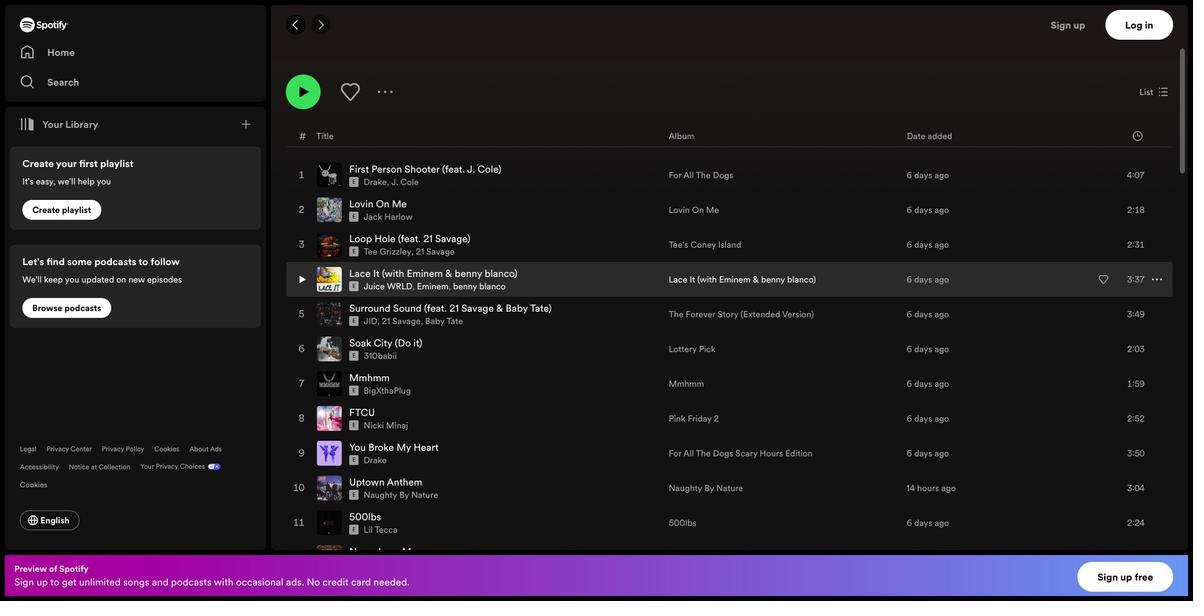 Task type: vqa. For each thing, say whether or not it's contained in the screenshot.
'sec' related to Dec 4
no



Task type: locate. For each thing, give the bounding box(es) containing it.
juice up surround
[[364, 280, 385, 293]]

6 days ago
[[907, 169, 949, 182], [907, 204, 949, 216], [907, 239, 949, 251], [907, 274, 949, 286], [907, 308, 949, 321], [907, 343, 949, 356], [907, 378, 949, 390], [907, 413, 949, 425], [907, 448, 949, 460], [907, 517, 949, 530]]

drake link up uptown
[[364, 454, 387, 467]]

baby left tate)
[[506, 302, 528, 315]]

duration image
[[1133, 131, 1143, 141]]

21 savage link up lace it (with eminem & benny blanco) e
[[416, 246, 455, 258]]

6 6 from the top
[[907, 343, 912, 356]]

explicit element inside uptown anthem cell
[[349, 490, 359, 500]]

e inside 500lbs e
[[352, 526, 356, 534]]

1 horizontal spatial cookies
[[154, 445, 179, 454]]

drake up lovin on me e
[[364, 176, 387, 188]]

blanco) inside lace it (with eminem & benny blanco) e
[[485, 267, 518, 280]]

6 for lovin on me
[[907, 204, 912, 216]]

blanco) down loop hole (feat. 21 savage) cell
[[485, 267, 518, 280]]

1 vertical spatial to
[[50, 575, 59, 589]]

explicit element inside lace it (with eminem & benny blanco) cell
[[349, 282, 359, 292]]

0 horizontal spatial (with
[[382, 267, 404, 280]]

3 explicit element from the top
[[349, 247, 359, 257]]

6 for mmhmm
[[907, 378, 912, 390]]

days for surround sound (feat. 21 savage & baby tate)
[[914, 308, 932, 321]]

playlist
[[100, 157, 133, 170], [62, 204, 91, 216]]

2 explicit element from the top
[[349, 212, 359, 222]]

me down 'j. cole' link
[[392, 197, 407, 211]]

1 horizontal spatial naughty
[[669, 482, 702, 495]]

up left of
[[36, 575, 48, 589]]

8 days from the top
[[914, 413, 932, 425]]

5 explicit element from the top
[[349, 316, 359, 326]]

2 days from the top
[[914, 204, 932, 216]]

2 6 from the top
[[907, 204, 912, 216]]

playlist inside the create your first playlist it's easy, we'll help you
[[100, 157, 133, 170]]

11 e from the top
[[352, 526, 356, 534]]

0 vertical spatial juice
[[428, 13, 449, 25]]

e down "first"
[[352, 178, 356, 186]]

your for your library
[[42, 117, 63, 131]]

1 horizontal spatial sign
[[1051, 18, 1071, 32]]

1 vertical spatial all
[[683, 448, 694, 460]]

explicit element down soak
[[349, 351, 359, 361]]

1 e from the top
[[352, 178, 356, 186]]

ftcu e
[[349, 406, 375, 430]]

2 horizontal spatial savage
[[461, 302, 494, 315]]

california consumer privacy act (ccpa) opt-out icon image
[[205, 459, 221, 477]]

&
[[445, 267, 452, 280], [753, 274, 759, 286], [496, 302, 503, 315]]

0 vertical spatial all
[[683, 169, 694, 182]]

0 horizontal spatial it
[[373, 267, 379, 280]]

lace down tee's
[[669, 274, 687, 286]]

6 days ago inside lace it (with eminem & benny blanco) row
[[907, 274, 949, 286]]

e down 'ftcu'
[[352, 422, 356, 430]]

all for first person shooter (feat. j. cole)
[[683, 169, 694, 182]]

4 days from the top
[[914, 274, 932, 286]]

create your first playlist it's easy, we'll help you
[[22, 157, 133, 188]]

8 6 days ago from the top
[[907, 413, 949, 425]]

tee grizzley , 21 savage
[[364, 246, 455, 258]]

1 horizontal spatial lovin
[[669, 204, 690, 216]]

10 explicit element from the top
[[349, 490, 359, 500]]

1 horizontal spatial lace
[[669, 274, 687, 286]]

spotify image
[[20, 17, 68, 32], [286, 30, 301, 45]]

1 horizontal spatial &
[[496, 302, 503, 315]]

sign for sign up
[[1051, 18, 1071, 32]]

days for mmhmm
[[914, 378, 932, 390]]

notice
[[69, 463, 89, 472]]

1 horizontal spatial on
[[692, 204, 704, 216]]

playlist inside button
[[62, 204, 91, 216]]

& for lace it (with eminem & benny blanco) e
[[445, 267, 452, 280]]

naughty by nature link up tecca at the left bottom
[[364, 489, 438, 502]]

you inside the create your first playlist it's easy, we'll help you
[[97, 175, 111, 188]]

11 explicit element from the top
[[349, 525, 359, 535]]

4 6 from the top
[[907, 274, 912, 286]]

privacy policy
[[102, 445, 144, 454]]

1 horizontal spatial nature
[[716, 482, 743, 495]]

0 horizontal spatial lovin on me link
[[349, 197, 407, 211]]

uptown
[[349, 476, 385, 489]]

spotify image up home
[[20, 17, 68, 32]]

all for you broke my heart
[[683, 448, 694, 460]]

your
[[42, 117, 63, 131], [140, 462, 154, 472]]

0 vertical spatial you
[[97, 175, 111, 188]]

lovin on me link down drake , j. cole
[[349, 197, 407, 211]]

6 inside lace it (with eminem & benny blanco) row
[[907, 274, 912, 286]]

1 horizontal spatial (with
[[697, 274, 717, 286]]

for all the dogs link
[[669, 169, 733, 182]]

soak city (do it) cell
[[317, 333, 659, 366]]

0 vertical spatial spotify
[[303, 31, 333, 44]]

3 days from the top
[[914, 239, 932, 251]]

you right keep
[[65, 273, 79, 286]]

0 vertical spatial the
[[696, 169, 711, 182]]

lovin up loop
[[349, 197, 373, 211]]

lovin inside lovin on me e
[[349, 197, 373, 211]]

lovin for lovin on me
[[669, 204, 690, 216]]

500lbs for 500lbs e
[[349, 510, 381, 524]]

5 6 days ago from the top
[[907, 308, 949, 321]]

savage inside loop hole (feat. 21 savage) cell
[[426, 246, 455, 258]]

4:07 cell
[[1087, 159, 1162, 192]]

by down for all the dogs scary hours edition
[[704, 482, 714, 495]]

privacy left center
[[46, 445, 69, 454]]

0 vertical spatial to
[[139, 255, 148, 268]]

never lose me
[[349, 545, 417, 559]]

(with for lace it (with eminem & benny blanco)
[[697, 274, 717, 286]]

savage inside the surround sound (feat. 21 savage & baby tate) e
[[461, 302, 494, 315]]

create for playlist
[[32, 204, 60, 216]]

the left forever
[[669, 308, 684, 321]]

0 horizontal spatial spotify image
[[20, 17, 68, 32]]

your left library
[[42, 117, 63, 131]]

e down loop
[[352, 248, 356, 256]]

1 vertical spatial drake
[[364, 454, 387, 467]]

0 vertical spatial podcasts
[[94, 255, 136, 268]]

for down pink
[[669, 448, 682, 460]]

hours
[[760, 448, 783, 460]]

nature
[[716, 482, 743, 495], [411, 489, 438, 502]]

2 6 days ago from the top
[[907, 204, 949, 216]]

0 horizontal spatial to
[[50, 575, 59, 589]]

e up surround
[[352, 283, 356, 290]]

harlow inside lovin on me cell
[[384, 211, 413, 223]]

1 horizontal spatial up
[[1074, 18, 1085, 32]]

dogs down # row
[[713, 169, 733, 182]]

blanco) up version)
[[787, 274, 816, 286]]

0 vertical spatial playlist
[[100, 157, 133, 170]]

3 6 days ago from the top
[[907, 239, 949, 251]]

nature down heart
[[411, 489, 438, 502]]

e inside the surround sound (feat. 21 savage & baby tate) e
[[352, 318, 356, 325]]

1 6 days ago from the top
[[907, 169, 949, 182]]

lovin on me link down the for all the dogs link
[[669, 204, 719, 216]]

7 e from the top
[[352, 387, 356, 395]]

ago inside lace it (with eminem & benny blanco) row
[[935, 274, 949, 286]]

0 horizontal spatial naughty
[[364, 489, 397, 502]]

on inside lovin on me e
[[376, 197, 389, 211]]

it
[[373, 267, 379, 280], [690, 274, 695, 286]]

jack right drake,
[[360, 13, 379, 25]]

3:37 cell
[[1087, 263, 1162, 297]]

6 days ago for you broke my heart
[[907, 448, 949, 460]]

heart
[[414, 441, 439, 454]]

explicit element down loop
[[349, 247, 359, 257]]

for for you broke my heart
[[669, 448, 682, 460]]

0 horizontal spatial &
[[445, 267, 452, 280]]

& down blanco at the top left
[[496, 302, 503, 315]]

2 horizontal spatial up
[[1120, 570, 1132, 584]]

1 cell from the left
[[297, 541, 307, 575]]

days for lovin on me
[[914, 204, 932, 216]]

explicit element up loop
[[349, 212, 359, 222]]

10 e from the top
[[352, 492, 356, 499]]

ftcu cell
[[317, 402, 659, 436]]

create playlist
[[32, 204, 91, 216]]

(feat. down juice wrld , eminem , benny blanco
[[424, 302, 447, 315]]

ago for loop hole (feat. 21 savage)
[[935, 239, 949, 251]]

7 6 from the top
[[907, 378, 912, 390]]

0 horizontal spatial naughty by nature
[[364, 489, 438, 502]]

#
[[299, 129, 306, 143]]

1 horizontal spatial lace it (with eminem & benny blanco) link
[[669, 274, 816, 286]]

0 horizontal spatial blanco)
[[485, 267, 518, 280]]

harlow up loop hole (feat. 21 savage) link
[[384, 211, 413, 223]]

1 vertical spatial podcasts
[[64, 302, 101, 314]]

we'll
[[22, 273, 42, 286]]

explicit element inside mmhmm cell
[[349, 386, 359, 396]]

explicit element left jid
[[349, 316, 359, 326]]

5 e from the top
[[352, 318, 356, 325]]

create down easy,
[[32, 204, 60, 216]]

added
[[928, 130, 952, 142]]

1 horizontal spatial baby
[[506, 302, 528, 315]]

6 e from the top
[[352, 352, 356, 360]]

0 vertical spatial drake
[[364, 176, 387, 188]]

podcasts inside preview of spotify sign up to get unlimited songs and podcasts with occasional ads. no credit card needed.
[[171, 575, 212, 589]]

mmhmm for mmhmm e
[[349, 371, 390, 385]]

explicit element inside lovin on me cell
[[349, 212, 359, 222]]

1 vertical spatial jack
[[364, 211, 382, 223]]

1 horizontal spatial spotify image
[[286, 30, 301, 45]]

eminem
[[407, 267, 443, 280], [719, 274, 751, 286], [417, 280, 449, 293]]

explicit element inside soak city (do it) cell
[[349, 351, 359, 361]]

about ads
[[189, 445, 222, 454]]

6 days ago for loop hole (feat. 21 savage)
[[907, 239, 949, 251]]

0 horizontal spatial cookies link
[[20, 477, 57, 491]]

3 e from the top
[[352, 248, 356, 256]]

1 horizontal spatial savage
[[426, 246, 455, 258]]

(feat. inside 'loop hole (feat. 21 savage) e'
[[398, 232, 421, 246]]

9 6 days ago from the top
[[907, 448, 949, 460]]

explicit element for 500lbs
[[349, 525, 359, 535]]

4 explicit element from the top
[[349, 282, 359, 292]]

benny inside lace it (with eminem & benny blanco) e
[[455, 267, 482, 280]]

me for lovin on me
[[706, 204, 719, 216]]

uptown anthem link
[[349, 476, 422, 489]]

forever
[[686, 308, 715, 321]]

log in
[[1125, 18, 1153, 32]]

days for first person shooter (feat. j. cole)
[[914, 169, 932, 182]]

coney
[[691, 239, 716, 251]]

6 for soak city (do it)
[[907, 343, 912, 356]]

0 vertical spatial (feat.
[[442, 162, 465, 176]]

2 drake from the top
[[364, 454, 387, 467]]

blanco
[[479, 280, 506, 293]]

and right the songs
[[152, 575, 168, 589]]

explicit element for first person shooter (feat. j. cole)
[[349, 177, 359, 187]]

e up ftcu link
[[352, 387, 356, 395]]

juice left wrld.
[[428, 13, 449, 25]]

(feat. right shooter
[[442, 162, 465, 176]]

9 days from the top
[[914, 448, 932, 460]]

1 horizontal spatial juice
[[428, 13, 449, 25]]

310babii
[[364, 350, 397, 362]]

2 dogs from the top
[[713, 448, 733, 460]]

ago for 500lbs
[[935, 517, 949, 530]]

drake inside first person shooter (feat. j. cole) cell
[[364, 176, 387, 188]]

4 e from the top
[[352, 283, 356, 290]]

0 horizontal spatial spotify
[[59, 563, 88, 575]]

your privacy choices button
[[140, 459, 205, 475]]

1 vertical spatial playlist
[[62, 204, 91, 216]]

me up the tee's coney island link
[[706, 204, 719, 216]]

2 e from the top
[[352, 213, 356, 221]]

1 dogs from the top
[[713, 169, 733, 182]]

e inside first person shooter (feat. j. cole) e
[[352, 178, 356, 186]]

0 horizontal spatial juice
[[364, 280, 385, 293]]

sound
[[393, 302, 422, 315]]

privacy left choices
[[156, 462, 178, 472]]

me inside lovin on me e
[[392, 197, 407, 211]]

mmhmm link down the lottery
[[669, 378, 704, 390]]

bigxthaplug link
[[364, 385, 411, 397]]

of
[[49, 563, 57, 575]]

eminem down island
[[719, 274, 751, 286]]

naughty by nature inside uptown anthem cell
[[364, 489, 438, 502]]

on
[[376, 197, 389, 211], [692, 204, 704, 216]]

mmhmm down 310babii link
[[349, 371, 390, 385]]

1 horizontal spatial and
[[411, 13, 426, 25]]

mmhmm link inside cell
[[349, 371, 390, 385]]

savage for (feat.
[[461, 302, 494, 315]]

6 for lace it (with eminem & benny blanco)
[[907, 274, 912, 286]]

& inside lace it (with eminem & benny blanco) e
[[445, 267, 452, 280]]

explicit element inside first person shooter (feat. j. cole) cell
[[349, 177, 359, 187]]

days
[[914, 169, 932, 182], [914, 204, 932, 216], [914, 239, 932, 251], [914, 274, 932, 286], [914, 308, 932, 321], [914, 343, 932, 356], [914, 378, 932, 390], [914, 413, 932, 425], [914, 448, 932, 460], [914, 517, 932, 530]]

for up lovin on me
[[669, 169, 682, 182]]

lace down tee at left
[[349, 267, 371, 280]]

5 6 from the top
[[907, 308, 912, 321]]

go back image
[[291, 20, 301, 30]]

21 for sound
[[449, 302, 459, 315]]

500lbs inside 'cell'
[[349, 510, 381, 524]]

(feat. right hole
[[398, 232, 421, 246]]

up for sign up
[[1074, 18, 1085, 32]]

the for first person shooter (feat. j. cole)
[[696, 169, 711, 182]]

1 vertical spatial dogs
[[713, 448, 733, 460]]

naughty by nature up tecca at the left bottom
[[364, 489, 438, 502]]

1 6 from the top
[[907, 169, 912, 182]]

me for never lose me
[[402, 545, 417, 559]]

0 horizontal spatial on
[[376, 197, 389, 211]]

21 inside 'loop hole (feat. 21 savage) e'
[[423, 232, 433, 246]]

6 for you broke my heart
[[907, 448, 912, 460]]

6 6 days ago from the top
[[907, 343, 949, 356]]

policy
[[126, 445, 144, 454]]

e inside lovin on me e
[[352, 213, 356, 221]]

city
[[374, 336, 392, 350]]

it up forever
[[690, 274, 695, 286]]

8 6 from the top
[[907, 413, 912, 425]]

explicit element up surround
[[349, 282, 359, 292]]

2 all from the top
[[683, 448, 694, 460]]

the down the friday
[[696, 448, 711, 460]]

and left wrld.
[[411, 13, 426, 25]]

pick
[[699, 343, 716, 356]]

surround sound (feat. 21 savage & baby tate) e
[[349, 302, 552, 325]]

you right help
[[97, 175, 111, 188]]

6 for 500lbs
[[907, 517, 912, 530]]

1 vertical spatial your
[[140, 462, 154, 472]]

to
[[139, 255, 148, 268], [50, 575, 59, 589]]

spotify down go forward image
[[303, 31, 333, 44]]

you for first
[[97, 175, 111, 188]]

explicit element
[[349, 177, 359, 187], [349, 212, 359, 222], [349, 247, 359, 257], [349, 282, 359, 292], [349, 316, 359, 326], [349, 351, 359, 361], [349, 386, 359, 396], [349, 421, 359, 431], [349, 456, 359, 466], [349, 490, 359, 500], [349, 525, 359, 535]]

collection
[[99, 463, 130, 472]]

(feat. inside the surround sound (feat. 21 savage & baby tate) e
[[424, 302, 447, 315]]

your library
[[42, 117, 98, 131]]

(with inside lace it (with eminem & benny blanco) e
[[382, 267, 404, 280]]

1 horizontal spatial spotify
[[303, 31, 333, 44]]

1 horizontal spatial 500lbs link
[[669, 517, 697, 530]]

1 for from the top
[[669, 169, 682, 182]]

baby left tate
[[425, 315, 445, 328]]

days inside lace it (with eminem & benny blanco) row
[[914, 274, 932, 286]]

9 e from the top
[[352, 457, 356, 464]]

1 vertical spatial you
[[65, 273, 79, 286]]

e left lil
[[352, 526, 356, 534]]

21 savage link up (do
[[382, 315, 421, 328]]

e inside uptown anthem e
[[352, 492, 356, 499]]

1 horizontal spatial by
[[704, 482, 714, 495]]

drake inside you broke my heart cell
[[364, 454, 387, 467]]

up left free
[[1120, 570, 1132, 584]]

bigxthaplug
[[364, 385, 411, 397]]

1 vertical spatial 21 savage link
[[382, 315, 421, 328]]

0 horizontal spatial 500lbs
[[349, 510, 381, 524]]

lace it (with eminem & benny blanco) row
[[286, 262, 1173, 297]]

0 horizontal spatial mmhmm
[[349, 371, 390, 385]]

go forward image
[[316, 20, 326, 30]]

naughty by nature link down for all the dogs scary hours edition
[[669, 482, 743, 495]]

& left benny blanco link
[[445, 267, 452, 280]]

1 horizontal spatial playlist
[[100, 157, 133, 170]]

1 horizontal spatial lovin on me link
[[669, 204, 719, 216]]

1 vertical spatial cookies link
[[20, 477, 57, 491]]

(feat.
[[442, 162, 465, 176], [398, 232, 421, 246], [424, 302, 447, 315]]

cookies
[[154, 445, 179, 454], [20, 480, 47, 490]]

1 horizontal spatial j.
[[467, 162, 475, 176]]

e left jid
[[352, 318, 356, 325]]

explicit element inside you broke my heart cell
[[349, 456, 359, 466]]

1 horizontal spatial your
[[140, 462, 154, 472]]

21 down juice wrld , eminem , benny blanco
[[449, 302, 459, 315]]

drake link up lovin on me e
[[364, 176, 387, 188]]

dogs for you broke my heart
[[713, 448, 733, 460]]

(with down tee's coney island
[[697, 274, 717, 286]]

e down you
[[352, 457, 356, 464]]

lovin on me cell
[[317, 193, 659, 227]]

9 explicit element from the top
[[349, 456, 359, 466]]

you for some
[[65, 273, 79, 286]]

6 for ftcu
[[907, 413, 912, 425]]

explicit element down "first"
[[349, 177, 359, 187]]

explicit element for lovin on me
[[349, 212, 359, 222]]

it down tee at left
[[373, 267, 379, 280]]

create
[[22, 157, 54, 170], [32, 204, 60, 216]]

0 vertical spatial create
[[22, 157, 54, 170]]

explicit element down uptown
[[349, 490, 359, 500]]

you
[[349, 441, 366, 454]]

create up easy,
[[22, 157, 54, 170]]

nature down for all the dogs scary hours edition
[[716, 482, 743, 495]]

8 e from the top
[[352, 422, 356, 430]]

create for your
[[22, 157, 54, 170]]

lace for lace it (with eminem & benny blanco) e
[[349, 267, 371, 280]]

10 days from the top
[[914, 517, 932, 530]]

6 explicit element from the top
[[349, 351, 359, 361]]

me right lose
[[402, 545, 417, 559]]

lace inside lace it (with eminem & benny blanco) e
[[349, 267, 371, 280]]

harlow right drake,
[[381, 13, 409, 25]]

21 left the 'savage)'
[[423, 232, 433, 246]]

benny down loop hole (feat. 21 savage) cell
[[455, 267, 482, 280]]

title
[[316, 130, 334, 142]]

no
[[307, 575, 320, 589]]

e inside soak city (do it) e
[[352, 352, 356, 360]]

days for 500lbs
[[914, 517, 932, 530]]

you inside let's find some podcasts to follow we'll keep you updated on new episodes
[[65, 273, 79, 286]]

5 days from the top
[[914, 308, 932, 321]]

0 horizontal spatial sign
[[14, 575, 34, 589]]

j. cole link
[[391, 176, 419, 188]]

your down policy
[[140, 462, 154, 472]]

sign inside preview of spotify sign up to get unlimited songs and podcasts with occasional ads. no credit card needed.
[[14, 575, 34, 589]]

preview of spotify sign up to get unlimited songs and podcasts with occasional ads. no credit card needed.
[[14, 563, 410, 589]]

explicit element inside loop hole (feat. 21 savage) cell
[[349, 247, 359, 257]]

create inside create playlist button
[[32, 204, 60, 216]]

explicit element inside the surround sound (feat. 21 savage & baby tate) cell
[[349, 316, 359, 326]]

ago for mmhmm
[[935, 378, 949, 390]]

3 6 from the top
[[907, 239, 912, 251]]

2 horizontal spatial sign
[[1098, 570, 1118, 584]]

0 horizontal spatial lace it (with eminem & benny blanco) link
[[349, 267, 518, 280]]

(do
[[395, 336, 411, 350]]

0 vertical spatial drake link
[[364, 176, 387, 188]]

lace it (with eminem & benny blanco) link up the forever story (extended version) link
[[669, 274, 816, 286]]

mmhmm
[[349, 371, 390, 385], [669, 378, 704, 390]]

create playlist button
[[22, 200, 101, 220]]

21 inside the surround sound (feat. 21 savage & baby tate) e
[[449, 302, 459, 315]]

pink
[[669, 413, 686, 425]]

2 for from the top
[[669, 448, 682, 460]]

first person shooter (feat. j. cole) link
[[349, 162, 501, 176]]

21
[[423, 232, 433, 246], [416, 246, 424, 258], [449, 302, 459, 315], [382, 315, 390, 328]]

1 explicit element from the top
[[349, 177, 359, 187]]

naughty by nature down for all the dogs scary hours edition
[[669, 482, 743, 495]]

e inside 'loop hole (feat. 21 savage) e'
[[352, 248, 356, 256]]

lovin on me e
[[349, 197, 407, 221]]

mmhmm for mmhmm
[[669, 378, 704, 390]]

4 cell from the left
[[1087, 541, 1162, 575]]

,
[[387, 176, 389, 188], [411, 246, 414, 258], [412, 280, 415, 293], [449, 280, 451, 293], [377, 315, 380, 328], [421, 315, 423, 328]]

accessibility link
[[20, 463, 59, 472]]

& inside the surround sound (feat. 21 savage & baby tate) e
[[496, 302, 503, 315]]

1 all from the top
[[683, 169, 694, 182]]

privacy up collection
[[102, 445, 124, 454]]

lace it (with eminem & benny blanco) link down tee grizzley , 21 savage
[[349, 267, 518, 280]]

legal
[[20, 445, 37, 454]]

playlist right first
[[100, 157, 133, 170]]

& up (extended
[[753, 274, 759, 286]]

2:18
[[1127, 204, 1145, 216]]

0 horizontal spatial up
[[36, 575, 48, 589]]

1 horizontal spatial privacy
[[102, 445, 124, 454]]

help
[[78, 175, 95, 188]]

dogs for first person shooter (feat. j. cole)
[[713, 169, 733, 182]]

benny
[[455, 267, 482, 280], [761, 274, 785, 286], [453, 280, 477, 293]]

english
[[40, 515, 70, 527]]

0 vertical spatial cookies link
[[154, 445, 179, 454]]

ago for soak city (do it)
[[935, 343, 949, 356]]

never
[[349, 545, 376, 559]]

e up loop
[[352, 213, 356, 221]]

ago for lace it (with eminem & benny blanco)
[[935, 274, 949, 286]]

1 horizontal spatial to
[[139, 255, 148, 268]]

explicit element down 'ftcu'
[[349, 421, 359, 431]]

cell
[[297, 541, 307, 575], [669, 541, 897, 575], [907, 541, 1078, 575], [1087, 541, 1162, 575]]

it for lace it (with eminem & benny blanco) e
[[373, 267, 379, 280]]

up inside top bar and user menu element
[[1074, 18, 1085, 32]]

explicit element for mmhmm
[[349, 386, 359, 396]]

0 horizontal spatial nature
[[411, 489, 438, 502]]

1 vertical spatial for
[[669, 448, 682, 460]]

lil tecca
[[364, 524, 398, 536]]

1 vertical spatial harlow
[[384, 211, 413, 223]]

search
[[47, 75, 79, 89]]

1 vertical spatial create
[[32, 204, 60, 216]]

lovin up tee's
[[669, 204, 690, 216]]

by right uptown
[[399, 489, 409, 502]]

accessibility
[[20, 463, 59, 472]]

7 explicit element from the top
[[349, 386, 359, 396]]

create inside the create your first playlist it's easy, we'll help you
[[22, 157, 54, 170]]

mmhmm inside cell
[[349, 371, 390, 385]]

0 horizontal spatial lace
[[349, 267, 371, 280]]

0 vertical spatial your
[[42, 117, 63, 131]]

jack
[[360, 13, 379, 25], [364, 211, 382, 223]]

about
[[189, 445, 208, 454]]

9 6 from the top
[[907, 448, 912, 460]]

j. left cole
[[391, 176, 398, 188]]

explicit element inside 500lbs 'cell'
[[349, 525, 359, 535]]

1 horizontal spatial cookies link
[[154, 445, 179, 454]]

0 horizontal spatial playlist
[[62, 204, 91, 216]]

eminem inside lace it (with eminem & benny blanco) e
[[407, 267, 443, 280]]

ago for first person shooter (feat. j. cole)
[[935, 169, 949, 182]]

4 6 days ago from the top
[[907, 274, 949, 286]]

lil
[[364, 524, 373, 536]]

6 days ago for lovin on me
[[907, 204, 949, 216]]

explicit element inside ftcu cell
[[349, 421, 359, 431]]

6 for loop hole (feat. 21 savage)
[[907, 239, 912, 251]]

j.
[[467, 162, 475, 176], [391, 176, 398, 188]]

playlist down help
[[62, 204, 91, 216]]

benny up (extended
[[761, 274, 785, 286]]

10 6 from the top
[[907, 517, 912, 530]]

songs
[[123, 575, 149, 589]]

sign inside top bar and user menu element
[[1051, 18, 1071, 32]]

tecca
[[375, 524, 398, 536]]

spotify inside preview of spotify sign up to get unlimited songs and podcasts with occasional ads. no credit card needed.
[[59, 563, 88, 575]]

1 days from the top
[[914, 169, 932, 182]]

cookies down accessibility
[[20, 480, 47, 490]]

benny up surround sound (feat. 21 savage & baby tate) link
[[453, 280, 477, 293]]

0 horizontal spatial lovin
[[349, 197, 373, 211]]

1 horizontal spatial naughty by nature link
[[669, 482, 743, 495]]

0 horizontal spatial you
[[65, 273, 79, 286]]

2 vertical spatial (feat.
[[424, 302, 447, 315]]

21 savage link
[[416, 246, 455, 258], [382, 315, 421, 328]]

cookies link
[[154, 445, 179, 454], [20, 477, 57, 491]]

to up new
[[139, 255, 148, 268]]

benny for juice wrld , eminem , benny blanco
[[453, 280, 477, 293]]

1 drake from the top
[[364, 176, 387, 188]]

7 6 days ago from the top
[[907, 378, 949, 390]]

1 vertical spatial and
[[152, 575, 168, 589]]

7 days from the top
[[914, 378, 932, 390]]

j. left the cole)
[[467, 162, 475, 176]]

cookies link down accessibility
[[20, 477, 57, 491]]

0 horizontal spatial your
[[42, 117, 63, 131]]

all up lovin on me
[[683, 169, 694, 182]]

your for your privacy choices
[[140, 462, 154, 472]]

e down uptown
[[352, 492, 356, 499]]

8 explicit element from the top
[[349, 421, 359, 431]]

it inside lace it (with eminem & benny blanco) e
[[373, 267, 379, 280]]

lovin for lovin on me e
[[349, 197, 373, 211]]

up for sign up free
[[1120, 570, 1132, 584]]

0 horizontal spatial mmhmm link
[[349, 371, 390, 385]]

1 vertical spatial drake link
[[364, 454, 387, 467]]

sign up free button
[[1078, 562, 1173, 592]]

21 savage link for hole
[[416, 246, 455, 258]]

14
[[907, 482, 915, 495]]

new
[[128, 273, 145, 286]]

0 horizontal spatial cookies
[[20, 480, 47, 490]]

episodes
[[147, 273, 182, 286]]

List button
[[1135, 82, 1173, 102]]

privacy policy link
[[102, 445, 144, 454]]

by inside uptown anthem cell
[[399, 489, 409, 502]]

6 days from the top
[[914, 343, 932, 356]]

10 6 days ago from the top
[[907, 517, 949, 530]]

3 cell from the left
[[907, 541, 1078, 575]]

podcasts down updated
[[64, 302, 101, 314]]

0 vertical spatial for
[[669, 169, 682, 182]]

savage up lace it (with eminem & benny blanco) e
[[426, 246, 455, 258]]

0 vertical spatial jack
[[360, 13, 379, 25]]

it)
[[413, 336, 422, 350]]

on down drake , j. cole
[[376, 197, 389, 211]]

6 for surround sound (feat. 21 savage & baby tate)
[[907, 308, 912, 321]]

1 vertical spatial juice
[[364, 280, 385, 293]]

easy,
[[36, 175, 56, 188]]

get
[[62, 575, 77, 589]]

eminem up surround sound (feat. 21 savage & baby tate) link
[[417, 280, 449, 293]]

0 horizontal spatial and
[[152, 575, 168, 589]]



Task type: describe. For each thing, give the bounding box(es) containing it.
explicit element for uptown anthem
[[349, 490, 359, 500]]

jack inside lovin on me cell
[[364, 211, 382, 223]]

broke
[[368, 441, 394, 454]]

sign up
[[1051, 18, 1085, 32]]

baby tate link
[[425, 315, 463, 328]]

explicit element for ftcu
[[349, 421, 359, 431]]

lace for lace it (with eminem & benny blanco)
[[669, 274, 687, 286]]

lottery pick link
[[669, 343, 716, 356]]

jid link
[[364, 315, 377, 328]]

0 vertical spatial and
[[411, 13, 426, 25]]

loop hole (feat. 21 savage) cell
[[317, 228, 659, 262]]

3:50
[[1127, 448, 1145, 460]]

the forever story (extended version)
[[669, 308, 814, 321]]

we'll
[[58, 175, 75, 188]]

tee grizzley link
[[364, 246, 411, 258]]

on for lovin on me
[[692, 204, 704, 216]]

500lbs link inside 'cell'
[[349, 510, 381, 524]]

juice inside lace it (with eminem & benny blanco) cell
[[364, 280, 385, 293]]

browse
[[32, 302, 62, 314]]

legal link
[[20, 445, 37, 454]]

6 days ago for 500lbs
[[907, 517, 949, 530]]

1 vertical spatial the
[[669, 308, 684, 321]]

(feat. inside first person shooter (feat. j. cole) e
[[442, 162, 465, 176]]

top bar and user menu element
[[271, 5, 1188, 45]]

days for loop hole (feat. 21 savage)
[[914, 239, 932, 251]]

baby inside the surround sound (feat. 21 savage & baby tate) e
[[506, 302, 528, 315]]

, inside first person shooter (feat. j. cole) cell
[[387, 176, 389, 188]]

1:59
[[1127, 378, 1145, 390]]

blanco) for lace it (with eminem & benny blanco)
[[787, 274, 816, 286]]

lose
[[379, 545, 400, 559]]

blanco) for lace it (with eminem & benny blanco) e
[[485, 267, 518, 280]]

first person shooter (feat. j. cole) e
[[349, 162, 501, 186]]

ads.
[[286, 575, 304, 589]]

lovin on me link inside cell
[[349, 197, 407, 211]]

some
[[67, 255, 92, 268]]

follow
[[151, 255, 180, 268]]

hole
[[375, 232, 395, 246]]

(feat. for savage)
[[398, 232, 421, 246]]

uptown anthem e
[[349, 476, 422, 499]]

naughty inside uptown anthem cell
[[364, 489, 397, 502]]

lil tecca link
[[364, 524, 398, 536]]

3:37
[[1127, 274, 1145, 286]]

6 days ago for surround sound (feat. 21 savage & baby tate)
[[907, 308, 949, 321]]

eminem for lace it (with eminem & benny blanco) e
[[407, 267, 443, 280]]

1 drake link from the top
[[364, 176, 387, 188]]

drake , j. cole
[[364, 176, 419, 188]]

eminem for juice wrld , eminem , benny blanco
[[417, 280, 449, 293]]

lace it (with eminem & benny blanco) cell
[[317, 263, 659, 297]]

play lace it (with eminem & benny blanco) by juice wrld, eminem, benny blanco image
[[297, 272, 307, 287]]

friday
[[688, 413, 712, 425]]

free
[[1135, 570, 1153, 584]]

sign for sign up free
[[1098, 570, 1118, 584]]

loop hole (feat. 21 savage) e
[[349, 232, 470, 256]]

soak city (do it) link
[[349, 336, 422, 350]]

benny for lace it (with eminem & benny blanco) e
[[455, 267, 482, 280]]

music from drake, jack harlow and juice wrld.
[[286, 13, 478, 25]]

uptown anthem cell
[[317, 472, 659, 505]]

island
[[718, 239, 741, 251]]

to inside preview of spotify sign up to get unlimited songs and podcasts with occasional ads. no credit card needed.
[[50, 575, 59, 589]]

6 days ago for first person shooter (feat. j. cole)
[[907, 169, 949, 182]]

500lbs cell
[[317, 507, 659, 540]]

about ads link
[[189, 445, 222, 454]]

# row
[[286, 125, 1173, 147]]

center
[[71, 445, 92, 454]]

privacy center link
[[46, 445, 92, 454]]

(feat. for savage
[[424, 302, 447, 315]]

it's
[[22, 175, 34, 188]]

ago for uptown anthem
[[941, 482, 956, 495]]

rapcaviar grid
[[272, 124, 1188, 602]]

days for you broke my heart
[[914, 448, 932, 460]]

it for lace it (with eminem & benny blanco)
[[690, 274, 695, 286]]

nature inside uptown anthem cell
[[411, 489, 438, 502]]

card
[[351, 575, 371, 589]]

3:04
[[1127, 482, 1145, 495]]

on for lovin on me e
[[376, 197, 389, 211]]

explicit element for you broke my heart
[[349, 456, 359, 466]]

0 vertical spatial harlow
[[381, 13, 409, 25]]

your privacy choices
[[140, 462, 205, 472]]

privacy inside button
[[156, 462, 178, 472]]

privacy for privacy policy
[[102, 445, 124, 454]]

log in button
[[1105, 10, 1173, 40]]

from
[[312, 13, 331, 25]]

500lbs for 500lbs
[[669, 517, 697, 530]]

explicit element for loop hole (feat. 21 savage)
[[349, 247, 359, 257]]

e inside mmhmm e
[[352, 387, 356, 395]]

tee's coney island link
[[669, 239, 741, 251]]

(with for lace it (with eminem & benny blanco) e
[[382, 267, 404, 280]]

j. inside first person shooter (feat. j. cole) e
[[467, 162, 475, 176]]

on
[[116, 273, 126, 286]]

e inside lace it (with eminem & benny blanco) e
[[352, 283, 356, 290]]

e inside the ftcu e
[[352, 422, 356, 430]]

days for soak city (do it)
[[914, 343, 932, 356]]

0 vertical spatial cookies
[[154, 445, 179, 454]]

privacy for privacy center
[[46, 445, 69, 454]]

drake for drake , j. cole
[[364, 176, 387, 188]]

date added
[[907, 130, 952, 142]]

2:24
[[1127, 517, 1145, 530]]

for all the dogs
[[669, 169, 733, 182]]

pink friday 2
[[669, 413, 719, 425]]

juice wrld link
[[364, 280, 412, 293]]

anthem
[[387, 476, 422, 489]]

0 horizontal spatial baby
[[425, 315, 445, 328]]

savage for ,
[[426, 246, 455, 258]]

6 days ago for mmhmm
[[907, 378, 949, 390]]

my
[[397, 441, 411, 454]]

explicit element for lace it (with eminem & benny blanco)
[[349, 282, 359, 292]]

4:07
[[1127, 169, 1145, 182]]

mmhmm cell
[[317, 367, 659, 401]]

minaj
[[386, 420, 408, 432]]

2 cell from the left
[[669, 541, 897, 575]]

0 horizontal spatial j.
[[391, 176, 398, 188]]

ago for ftcu
[[935, 413, 949, 425]]

days for ftcu
[[914, 413, 932, 425]]

jack harlow link
[[364, 211, 413, 223]]

hours
[[917, 482, 939, 495]]

2:31
[[1127, 239, 1145, 251]]

nicki
[[364, 420, 384, 432]]

me for lovin on me e
[[392, 197, 407, 211]]

you broke my heart link
[[349, 441, 439, 454]]

spotify link
[[303, 31, 333, 44]]

2 drake link from the top
[[364, 454, 387, 467]]

let's
[[22, 255, 44, 268]]

21 right jid
[[382, 315, 390, 328]]

person
[[371, 162, 402, 176]]

2:03
[[1127, 343, 1145, 356]]

eminem for lace it (with eminem & benny blanco)
[[719, 274, 751, 286]]

e inside you broke my heart e
[[352, 457, 356, 464]]

6 days ago for lace it (with eminem & benny blanco)
[[907, 274, 949, 286]]

0 horizontal spatial naughty by nature link
[[364, 489, 438, 502]]

6 for first person shooter (feat. j. cole)
[[907, 169, 912, 182]]

english button
[[20, 511, 79, 531]]

sign up free
[[1098, 570, 1153, 584]]

& for lace it (with eminem & benny blanco)
[[753, 274, 759, 286]]

library
[[65, 117, 98, 131]]

500lbs e
[[349, 510, 381, 534]]

and inside preview of spotify sign up to get unlimited songs and podcasts with occasional ads. no credit card needed.
[[152, 575, 168, 589]]

# column header
[[299, 125, 306, 147]]

tate
[[447, 315, 463, 328]]

tate)
[[530, 302, 552, 315]]

first person shooter (feat. j. cole) cell
[[317, 159, 659, 192]]

first
[[79, 157, 98, 170]]

needed.
[[373, 575, 410, 589]]

pink friday 2 link
[[669, 413, 719, 425]]

1 horizontal spatial naughty by nature
[[669, 482, 743, 495]]

, inside loop hole (feat. 21 savage) cell
[[411, 246, 414, 258]]

ago for surround sound (feat. 21 savage & baby tate)
[[935, 308, 949, 321]]

podcasts inside let's find some podcasts to follow we'll keep you updated on new episodes
[[94, 255, 136, 268]]

loop
[[349, 232, 372, 246]]

21 for hole
[[423, 232, 433, 246]]

ago for lovin on me
[[935, 204, 949, 216]]

lottery
[[669, 343, 697, 356]]

the for you broke my heart
[[696, 448, 711, 460]]

1 horizontal spatial mmhmm link
[[669, 378, 704, 390]]

lace it (with eminem & benny blanco) e
[[349, 267, 518, 290]]

story
[[718, 308, 738, 321]]

spotify image inside main element
[[20, 17, 68, 32]]

explicit element for surround sound (feat. 21 savage & baby tate)
[[349, 316, 359, 326]]

14 hours ago
[[907, 482, 956, 495]]

juice wrld , eminem , benny blanco
[[364, 280, 506, 293]]

main element
[[5, 5, 266, 551]]

search link
[[20, 70, 251, 94]]

6 days ago for ftcu
[[907, 413, 949, 425]]

0 horizontal spatial savage
[[392, 315, 421, 328]]

ago for you broke my heart
[[935, 448, 949, 460]]

at
[[91, 463, 97, 472]]

you broke my heart cell
[[317, 437, 659, 471]]

drake for drake
[[364, 454, 387, 467]]

to inside let's find some podcasts to follow we'll keep you updated on new episodes
[[139, 255, 148, 268]]

days for lace it (with eminem & benny blanco)
[[914, 274, 932, 286]]

surround sound (feat. 21 savage & baby tate) cell
[[317, 298, 659, 331]]

21 for grizzley
[[416, 246, 424, 258]]

ftcu
[[349, 406, 375, 420]]

surround sound (feat. 21 savage & baby tate) link
[[349, 302, 552, 315]]

benny for lace it (with eminem & benny blanco)
[[761, 274, 785, 286]]

explicit element for soak city (do it)
[[349, 351, 359, 361]]

up inside preview of spotify sign up to get unlimited songs and podcasts with occasional ads. no credit card needed.
[[36, 575, 48, 589]]

21 savage link for sound
[[382, 315, 421, 328]]

6 days ago for soak city (do it)
[[907, 343, 949, 356]]

duration element
[[1133, 131, 1143, 141]]

soak
[[349, 336, 371, 350]]

benny blanco link
[[453, 280, 506, 293]]



